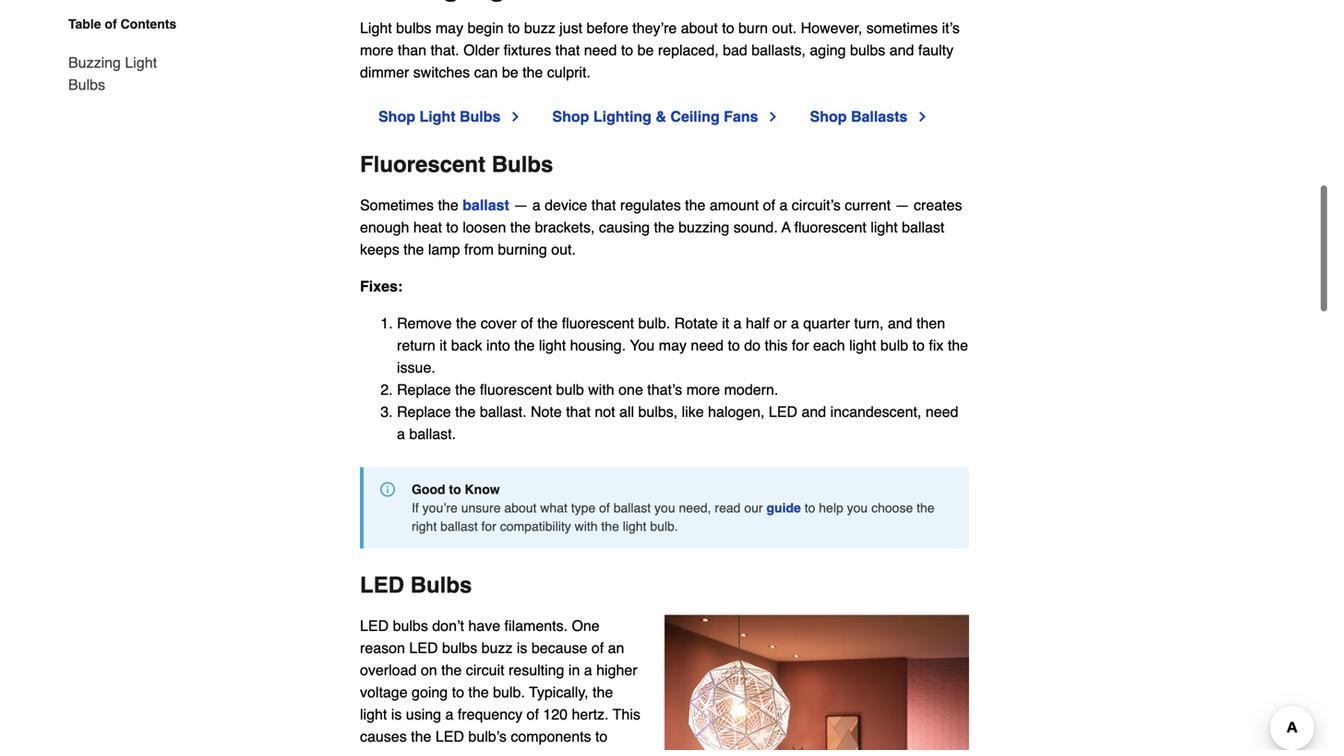 Task type: vqa. For each thing, say whether or not it's contained in the screenshot.
fluorescent within — a device that regulates the amount of a circuit's current — creates enough heat to loosen the brackets, causing the buzzing sound. A fluorescent light ballast keeps the lamp from burning out.
yes



Task type: describe. For each thing, give the bounding box(es) containing it.
1 you from the left
[[655, 501, 676, 516]]

one
[[619, 382, 643, 399]]

not
[[595, 404, 616, 421]]

before
[[587, 20, 629, 37]]

device
[[545, 197, 588, 214]]

can
[[474, 64, 498, 81]]

1 — from the left
[[514, 197, 528, 214]]

a left device
[[533, 197, 541, 214]]

than
[[398, 42, 427, 59]]

ballasts
[[851, 108, 908, 125]]

1 horizontal spatial be
[[638, 42, 654, 59]]

bulb. inside led bulbs don't have filaments. one reason led bulbs buzz is because of an overload on the circuit resulting in a higher voltage going to the bulb. typically, the light is using a frequency of 120 hertz. this causes the led bulb's componen
[[493, 684, 525, 701]]

good
[[412, 483, 446, 497]]

1 vertical spatial be
[[502, 64, 519, 81]]

that inside fixes: remove the cover of the fluorescent bulb. rotate it a half or a quarter turn, and then return it back into the light housing. you may need to do this for each light bulb to fix the issue. replace the fluorescent bulb with one that's more modern. replace the ballast. note that not all bulbs, like halogen, led and incandescent, need a ballast.
[[566, 404, 591, 421]]

1 vertical spatial fluorescent
[[562, 315, 634, 332]]

issue.
[[397, 359, 436, 376]]

light down turn,
[[850, 337, 877, 354]]

a room with a beige sofa, table and hanging lamp with a phillips dimmable led light. image
[[665, 616, 970, 751]]

fluorescent inside — a device that regulates the amount of a circuit's current — creates enough heat to loosen the brackets, causing the buzzing sound. a fluorescent light ballast keeps the lamp from burning out.
[[795, 219, 867, 236]]

sound.
[[734, 219, 778, 236]]

fixes: remove the cover of the fluorescent bulb. rotate it a half or a quarter turn, and then return it back into the light housing. you may need to do this for each light bulb to fix the issue. replace the fluorescent bulb with one that's more modern. replace the ballast. note that not all bulbs, like halogen, led and incandescent, need a ballast.
[[360, 278, 969, 443]]

buzz inside the light bulbs may begin to buzz just before they're about to burn out. however, sometimes it's more than that. older fixtures that need to be replaced, bad ballasts, aging bulbs and faulty dimmer switches can be the culprit.
[[524, 20, 556, 37]]

keeps
[[360, 241, 400, 258]]

you're
[[423, 501, 458, 516]]

fix
[[929, 337, 944, 354]]

bulbs right aging
[[850, 42, 886, 59]]

an
[[608, 640, 625, 657]]

back
[[451, 337, 482, 354]]

aging
[[810, 42, 846, 59]]

it's
[[942, 20, 960, 37]]

shop lighting & ceiling fans
[[553, 108, 759, 125]]

right
[[412, 520, 437, 534]]

of right type
[[599, 501, 610, 516]]

need inside the light bulbs may begin to buzz just before they're about to burn out. however, sometimes it's more than that. older fixtures that need to be replaced, bad ballasts, aging bulbs and faulty dimmer switches can be the culprit.
[[584, 42, 617, 59]]

a
[[782, 219, 791, 236]]

heat
[[414, 219, 442, 236]]

this
[[613, 707, 641, 724]]

incandescent,
[[831, 404, 922, 421]]

2 vertical spatial need
[[926, 404, 959, 421]]

regulates
[[620, 197, 681, 214]]

to inside to help you choose the right ballast for compatibility with the light bulb.
[[805, 501, 816, 516]]

table
[[68, 17, 101, 31]]

to up fixtures
[[508, 20, 520, 37]]

to inside led bulbs don't have filaments. one reason led bulbs buzz is because of an overload on the circuit resulting in a higher voltage going to the bulb. typically, the light is using a frequency of 120 hertz. this causes the led bulb's componen
[[452, 684, 464, 701]]

1 horizontal spatial is
[[517, 640, 528, 657]]

in
[[569, 662, 580, 679]]

burn
[[739, 20, 768, 37]]

light inside to help you choose the right ballast for compatibility with the light bulb.
[[623, 520, 647, 534]]

because
[[532, 640, 588, 657]]

buzzing light bulbs
[[68, 54, 157, 93]]

quarter
[[804, 315, 850, 332]]

buzzing light bulbs link
[[68, 41, 192, 96]]

filaments.
[[505, 618, 568, 635]]

light bulbs may begin to buzz just before they're about to burn out. however, sometimes it's more than that. older fixtures that need to be replaced, bad ballasts, aging bulbs and faulty dimmer switches can be the culprit.
[[360, 20, 960, 81]]

guide
[[767, 501, 801, 516]]

just
[[560, 20, 583, 37]]

compatibility
[[500, 520, 571, 534]]

overload
[[360, 662, 417, 679]]

1 vertical spatial and
[[888, 315, 913, 332]]

bulbs down don't
[[442, 640, 478, 657]]

bulbs up ballast link in the top of the page
[[492, 152, 553, 177]]

culprit.
[[547, 64, 591, 81]]

resulting
[[509, 662, 565, 679]]

higher
[[597, 662, 638, 679]]

return
[[397, 337, 436, 354]]

cover
[[481, 315, 517, 332]]

to inside — a device that regulates the amount of a circuit's current — creates enough heat to loosen the brackets, causing the buzzing sound. a fluorescent light ballast keeps the lamp from burning out.
[[446, 219, 459, 236]]

120
[[543, 707, 568, 724]]

a right or
[[791, 315, 799, 332]]

type
[[571, 501, 596, 516]]

for inside to help you choose the right ballast for compatibility with the light bulb.
[[482, 520, 497, 534]]

ballasts,
[[752, 42, 806, 59]]

note
[[531, 404, 562, 421]]

a right using
[[446, 707, 454, 724]]

shop light bulbs link
[[379, 106, 523, 128]]

if you're unsure about what type of ballast you need, read our guide
[[412, 501, 801, 516]]

bulbs inside shop light bulbs 'link'
[[460, 108, 501, 125]]

of left an on the bottom left
[[592, 640, 604, 657]]

2 — from the left
[[895, 197, 910, 214]]

lamp
[[428, 241, 460, 258]]

a left 'half'
[[734, 315, 742, 332]]

or
[[774, 315, 787, 332]]

about inside the light bulbs may begin to buzz just before they're about to burn out. however, sometimes it's more than that. older fixtures that need to be replaced, bad ballasts, aging bulbs and faulty dimmer switches can be the culprit.
[[681, 20, 718, 37]]

0 horizontal spatial bulb
[[556, 382, 584, 399]]

more inside fixes: remove the cover of the fluorescent bulb. rotate it a half or a quarter turn, and then return it back into the light housing. you may need to do this for each light bulb to fix the issue. replace the fluorescent bulb with one that's more modern. replace the ballast. note that not all bulbs, like halogen, led and incandescent, need a ballast.
[[687, 382, 720, 399]]

if
[[412, 501, 419, 516]]

going
[[412, 684, 448, 701]]

sometimes
[[360, 197, 434, 214]]

more inside the light bulbs may begin to buzz just before they're about to burn out. however, sometimes it's more than that. older fixtures that need to be replaced, bad ballasts, aging bulbs and faulty dimmer switches can be the culprit.
[[360, 42, 394, 59]]

you
[[630, 337, 655, 354]]

— a device that regulates the amount of a circuit's current — creates enough heat to loosen the brackets, causing the buzzing sound. a fluorescent light ballast keeps the lamp from burning out.
[[360, 197, 963, 258]]

to left do on the top of the page
[[728, 337, 740, 354]]

0 horizontal spatial ballast.
[[409, 426, 456, 443]]

that inside — a device that regulates the amount of a circuit's current — creates enough heat to loosen the brackets, causing the buzzing sound. a fluorescent light ballast keeps the lamp from burning out.
[[592, 197, 616, 214]]

buzzing
[[679, 219, 730, 236]]

table of contents
[[68, 17, 177, 31]]

loosen
[[463, 219, 506, 236]]

with inside fixes: remove the cover of the fluorescent bulb. rotate it a half or a quarter turn, and then return it back into the light housing. you may need to do this for each light bulb to fix the issue. replace the fluorescent bulb with one that's more modern. replace the ballast. note that not all bulbs, like halogen, led and incandescent, need a ballast.
[[588, 382, 615, 399]]

each
[[813, 337, 846, 354]]

half
[[746, 315, 770, 332]]

with inside to help you choose the right ballast for compatibility with the light bulb.
[[575, 520, 598, 534]]

fluorescent bulbs
[[360, 152, 553, 177]]

replaced,
[[658, 42, 719, 59]]

shop for shop ballasts
[[810, 108, 847, 125]]

of inside fixes: remove the cover of the fluorescent bulb. rotate it a half or a quarter turn, and then return it back into the light housing. you may need to do this for each light bulb to fix the issue. replace the fluorescent bulb with one that's more modern. replace the ballast. note that not all bulbs, like halogen, led and incandescent, need a ballast.
[[521, 315, 533, 332]]

then
[[917, 315, 946, 332]]

dimmer
[[360, 64, 409, 81]]

what
[[540, 501, 568, 516]]

1 vertical spatial need
[[691, 337, 724, 354]]

read
[[715, 501, 741, 516]]

amount
[[710, 197, 759, 214]]

good to know
[[412, 483, 500, 497]]

1 vertical spatial is
[[391, 707, 402, 724]]

burning
[[498, 241, 547, 258]]

for inside fixes: remove the cover of the fluorescent bulb. rotate it a half or a quarter turn, and then return it back into the light housing. you may need to do this for each light bulb to fix the issue. replace the fluorescent bulb with one that's more modern. replace the ballast. note that not all bulbs, like halogen, led and incandescent, need a ballast.
[[792, 337, 809, 354]]

0 horizontal spatial fluorescent
[[480, 382, 552, 399]]

to help you choose the right ballast for compatibility with the light bulb.
[[412, 501, 935, 534]]

reason
[[360, 640, 405, 657]]

fluorescent
[[360, 152, 486, 177]]

turn,
[[855, 315, 884, 332]]

ballast up loosen
[[463, 197, 510, 214]]

choose
[[872, 501, 913, 516]]

light inside — a device that regulates the amount of a circuit's current — creates enough heat to loosen the brackets, causing the buzzing sound. a fluorescent light ballast keeps the lamp from burning out.
[[871, 219, 898, 236]]

chevron right image for shop light bulbs
[[508, 110, 523, 124]]

causes
[[360, 729, 407, 746]]

shop for shop light bulbs
[[379, 108, 416, 125]]

modern.
[[724, 382, 779, 399]]

need,
[[679, 501, 712, 516]]

1 vertical spatial about
[[505, 501, 537, 516]]

to up you're
[[449, 483, 461, 497]]



Task type: locate. For each thing, give the bounding box(es) containing it.
1 horizontal spatial it
[[722, 315, 730, 332]]

0 horizontal spatial you
[[655, 501, 676, 516]]

may inside the light bulbs may begin to buzz just before they're about to burn out. however, sometimes it's more than that. older fixtures that need to be replaced, bad ballasts, aging bulbs and faulty dimmer switches can be the culprit.
[[436, 20, 464, 37]]

0 vertical spatial need
[[584, 42, 617, 59]]

1 vertical spatial may
[[659, 337, 687, 354]]

housing.
[[570, 337, 626, 354]]

our
[[745, 501, 763, 516]]

2 horizontal spatial shop
[[810, 108, 847, 125]]

to up the "lamp"
[[446, 219, 459, 236]]

you left need,
[[655, 501, 676, 516]]

sometimes the ballast
[[360, 197, 510, 214]]

0 horizontal spatial more
[[360, 42, 394, 59]]

they're
[[633, 20, 677, 37]]

light down contents
[[125, 54, 157, 71]]

0 vertical spatial fluorescent
[[795, 219, 867, 236]]

it
[[722, 315, 730, 332], [440, 337, 447, 354]]

0 vertical spatial bulb
[[881, 337, 909, 354]]

is down voltage
[[391, 707, 402, 724]]

0 horizontal spatial shop
[[379, 108, 416, 125]]

of left 120
[[527, 707, 539, 724]]

0 horizontal spatial it
[[440, 337, 447, 354]]

to right the going
[[452, 684, 464, 701]]

1 horizontal spatial fluorescent
[[562, 315, 634, 332]]

chevron right image right fans
[[766, 110, 781, 124]]

begin
[[468, 20, 504, 37]]

1 horizontal spatial about
[[681, 20, 718, 37]]

1 horizontal spatial may
[[659, 337, 687, 354]]

is down filaments.
[[517, 640, 528, 657]]

1 horizontal spatial chevron right image
[[766, 110, 781, 124]]

fluorescent up note in the bottom left of the page
[[480, 382, 552, 399]]

0 horizontal spatial chevron right image
[[508, 110, 523, 124]]

bulbs inside buzzing light bulbs
[[68, 76, 105, 93]]

this
[[765, 337, 788, 354]]

with down type
[[575, 520, 598, 534]]

ballast down creates
[[902, 219, 945, 236]]

2 horizontal spatial light
[[420, 108, 456, 125]]

ballast
[[463, 197, 510, 214], [902, 219, 945, 236], [614, 501, 651, 516], [441, 520, 478, 534]]

2 vertical spatial and
[[802, 404, 827, 421]]

led bulbs
[[360, 573, 472, 599]]

out. up the ballasts,
[[772, 20, 797, 37]]

switches
[[413, 64, 470, 81]]

of right table
[[105, 17, 117, 31]]

0 vertical spatial bulb.
[[639, 315, 671, 332]]

table of contents element
[[54, 15, 192, 96]]

light up "causes"
[[360, 707, 387, 724]]

ballast link
[[463, 197, 510, 214]]

using
[[406, 707, 441, 724]]

ballast inside to help you choose the right ballast for compatibility with the light bulb.
[[441, 520, 478, 534]]

2 you from the left
[[847, 501, 868, 516]]

need right incandescent,
[[926, 404, 959, 421]]

a
[[533, 197, 541, 214], [780, 197, 788, 214], [734, 315, 742, 332], [791, 315, 799, 332], [397, 426, 405, 443], [584, 662, 593, 679], [446, 707, 454, 724]]

to left fix
[[913, 337, 925, 354]]

that inside the light bulbs may begin to buzz just before they're about to burn out. however, sometimes it's more than that. older fixtures that need to be replaced, bad ballasts, aging bulbs and faulty dimmer switches can be the culprit.
[[556, 42, 580, 59]]

2 horizontal spatial fluorescent
[[795, 219, 867, 236]]

may inside fixes: remove the cover of the fluorescent bulb. rotate it a half or a quarter turn, and then return it back into the light housing. you may need to do this for each light bulb to fix the issue. replace the fluorescent bulb with one that's more modern. replace the ballast. note that not all bulbs, like halogen, led and incandescent, need a ballast.
[[659, 337, 687, 354]]

1 vertical spatial that
[[592, 197, 616, 214]]

creates
[[914, 197, 963, 214]]

light down current
[[871, 219, 898, 236]]

fixes:
[[360, 278, 403, 295]]

1 shop from the left
[[379, 108, 416, 125]]

chevron right image inside shop lighting & ceiling fans link
[[766, 110, 781, 124]]

shop inside 'link'
[[379, 108, 416, 125]]

2 horizontal spatial need
[[926, 404, 959, 421]]

that up culprit.
[[556, 42, 580, 59]]

buzz up fixtures
[[524, 20, 556, 37]]

current
[[845, 197, 891, 214]]

that up the causing at the left of page
[[592, 197, 616, 214]]

older
[[464, 42, 500, 59]]

shop ballasts link
[[810, 106, 930, 128]]

help
[[819, 501, 844, 516]]

rotate
[[675, 315, 718, 332]]

— right ballast link in the top of the page
[[514, 197, 528, 214]]

shop light bulbs
[[379, 108, 501, 125]]

shop down dimmer
[[379, 108, 416, 125]]

you right help at the right of page
[[847, 501, 868, 516]]

0 vertical spatial ballast.
[[480, 404, 527, 421]]

have
[[469, 618, 501, 635]]

bulb up note in the bottom left of the page
[[556, 382, 584, 399]]

like
[[682, 404, 704, 421]]

light inside the light bulbs may begin to buzz just before they're about to burn out. however, sometimes it's more than that. older fixtures that need to be replaced, bad ballasts, aging bulbs and faulty dimmer switches can be the culprit.
[[360, 20, 392, 37]]

0 horizontal spatial need
[[584, 42, 617, 59]]

1 vertical spatial light
[[125, 54, 157, 71]]

buzz inside led bulbs don't have filaments. one reason led bulbs buzz is because of an overload on the circuit resulting in a higher voltage going to the bulb. typically, the light is using a frequency of 120 hertz. this causes the led bulb's componen
[[482, 640, 513, 657]]

shop for shop lighting & ceiling fans
[[553, 108, 590, 125]]

that
[[556, 42, 580, 59], [592, 197, 616, 214], [566, 404, 591, 421]]

shop down culprit.
[[553, 108, 590, 125]]

ballast right type
[[614, 501, 651, 516]]

1 horizontal spatial bulb
[[881, 337, 909, 354]]

out. inside the light bulbs may begin to buzz just before they're about to burn out. however, sometimes it's more than that. older fixtures that need to be replaced, bad ballasts, aging bulbs and faulty dimmer switches can be the culprit.
[[772, 20, 797, 37]]

1 horizontal spatial for
[[792, 337, 809, 354]]

2 vertical spatial bulb.
[[493, 684, 525, 701]]

1 horizontal spatial ballast.
[[480, 404, 527, 421]]

0 vertical spatial that
[[556, 42, 580, 59]]

bulbs down buzzing
[[68, 76, 105, 93]]

1 vertical spatial ballast.
[[409, 426, 456, 443]]

0 horizontal spatial —
[[514, 197, 528, 214]]

led
[[769, 404, 798, 421], [360, 573, 404, 599], [360, 618, 389, 635], [409, 640, 438, 657], [436, 729, 464, 746]]

a down issue.
[[397, 426, 405, 443]]

bulbs
[[396, 20, 432, 37], [850, 42, 886, 59], [393, 618, 428, 635], [442, 640, 478, 657]]

light inside buzzing light bulbs
[[125, 54, 157, 71]]

1 horizontal spatial light
[[360, 20, 392, 37]]

of right cover
[[521, 315, 533, 332]]

light up dimmer
[[360, 20, 392, 37]]

from
[[464, 241, 494, 258]]

replace
[[397, 382, 451, 399], [397, 404, 451, 421]]

a up a
[[780, 197, 788, 214]]

0 horizontal spatial light
[[125, 54, 157, 71]]

1 horizontal spatial shop
[[553, 108, 590, 125]]

fluorescent
[[795, 219, 867, 236], [562, 315, 634, 332], [480, 382, 552, 399]]

1 horizontal spatial need
[[691, 337, 724, 354]]

info image
[[380, 483, 395, 497]]

bulb. inside fixes: remove the cover of the fluorescent bulb. rotate it a half or a quarter turn, and then return it back into the light housing. you may need to do this for each light bulb to fix the issue. replace the fluorescent bulb with one that's more modern. replace the ballast. note that not all bulbs, like halogen, led and incandescent, need a ballast.
[[639, 315, 671, 332]]

1 vertical spatial more
[[687, 382, 720, 399]]

1 vertical spatial buzz
[[482, 640, 513, 657]]

for right this
[[792, 337, 809, 354]]

that's
[[648, 382, 683, 399]]

guide link
[[767, 501, 801, 516]]

bulb's
[[469, 729, 507, 746]]

typically,
[[529, 684, 589, 701]]

ballast. left note in the bottom left of the page
[[480, 404, 527, 421]]

0 horizontal spatial out.
[[551, 241, 576, 258]]

to up "bad" at the right top of the page
[[722, 20, 735, 37]]

0 horizontal spatial may
[[436, 20, 464, 37]]

fans
[[724, 108, 759, 125]]

bulb. up frequency at the left of page
[[493, 684, 525, 701]]

2 vertical spatial fluorescent
[[480, 382, 552, 399]]

chevron right image for shop lighting & ceiling fans
[[766, 110, 781, 124]]

fixtures
[[504, 42, 551, 59]]

0 horizontal spatial be
[[502, 64, 519, 81]]

shop ballasts
[[810, 108, 908, 125]]

light
[[871, 219, 898, 236], [539, 337, 566, 354], [850, 337, 877, 354], [623, 520, 647, 534], [360, 707, 387, 724]]

bulb. inside to help you choose the right ballast for compatibility with the light bulb.
[[650, 520, 678, 534]]

to down before on the left of the page
[[621, 42, 634, 59]]

about
[[681, 20, 718, 37], [505, 501, 537, 516]]

it left back
[[440, 337, 447, 354]]

and down sometimes
[[890, 42, 915, 59]]

0 vertical spatial buzz
[[524, 20, 556, 37]]

shop left ballasts
[[810, 108, 847, 125]]

0 vertical spatial with
[[588, 382, 615, 399]]

chevron right image down fixtures
[[508, 110, 523, 124]]

— right current
[[895, 197, 910, 214]]

2 chevron right image from the left
[[766, 110, 781, 124]]

1 horizontal spatial out.
[[772, 20, 797, 37]]

of up sound.
[[763, 197, 776, 214]]

0 vertical spatial for
[[792, 337, 809, 354]]

for down unsure
[[482, 520, 497, 534]]

2 shop from the left
[[553, 108, 590, 125]]

0 vertical spatial it
[[722, 315, 730, 332]]

0 vertical spatial and
[[890, 42, 915, 59]]

fluorescent up 'housing.'
[[562, 315, 634, 332]]

enough
[[360, 219, 409, 236]]

do
[[745, 337, 761, 354]]

that left 'not'
[[566, 404, 591, 421]]

all
[[620, 404, 634, 421]]

halogen,
[[708, 404, 765, 421]]

bulb. up the you on the left
[[639, 315, 671, 332]]

unsure
[[461, 501, 501, 516]]

1 horizontal spatial you
[[847, 501, 868, 516]]

and inside the light bulbs may begin to buzz just before they're about to burn out. however, sometimes it's more than that. older fixtures that need to be replaced, bad ballasts, aging bulbs and faulty dimmer switches can be the culprit.
[[890, 42, 915, 59]]

light down switches
[[420, 108, 456, 125]]

light for shop light bulbs
[[420, 108, 456, 125]]

circuit's
[[792, 197, 841, 214]]

0 horizontal spatial buzz
[[482, 640, 513, 657]]

bulbs up reason
[[393, 618, 428, 635]]

1 vertical spatial it
[[440, 337, 447, 354]]

bulb down turn,
[[881, 337, 909, 354]]

2 vertical spatial that
[[566, 404, 591, 421]]

1 vertical spatial bulb.
[[650, 520, 678, 534]]

voltage
[[360, 684, 408, 701]]

0 vertical spatial may
[[436, 20, 464, 37]]

it right the rotate
[[722, 315, 730, 332]]

need down the rotate
[[691, 337, 724, 354]]

shop lighting & ceiling fans link
[[553, 106, 781, 128]]

to left help at the right of page
[[805, 501, 816, 516]]

ballast inside — a device that regulates the amount of a circuit's current — creates enough heat to loosen the brackets, causing the buzzing sound. a fluorescent light ballast keeps the lamp from burning out.
[[902, 219, 945, 236]]

0 vertical spatial more
[[360, 42, 394, 59]]

one
[[572, 618, 600, 635]]

0 vertical spatial be
[[638, 42, 654, 59]]

led inside fixes: remove the cover of the fluorescent bulb. rotate it a half or a quarter turn, and then return it back into the light housing. you may need to do this for each light bulb to fix the issue. replace the fluorescent bulb with one that's more modern. replace the ballast. note that not all bulbs, like halogen, led and incandescent, need a ballast.
[[769, 404, 798, 421]]

1 vertical spatial bulb
[[556, 382, 584, 399]]

bad
[[723, 42, 748, 59]]

is
[[517, 640, 528, 657], [391, 707, 402, 724]]

may right the you on the left
[[659, 337, 687, 354]]

0 horizontal spatial for
[[482, 520, 497, 534]]

bulb
[[881, 337, 909, 354], [556, 382, 584, 399]]

1 vertical spatial out.
[[551, 241, 576, 258]]

2 replace from the top
[[397, 404, 451, 421]]

more up like
[[687, 382, 720, 399]]

you inside to help you choose the right ballast for compatibility with the light bulb.
[[847, 501, 868, 516]]

3 shop from the left
[[810, 108, 847, 125]]

1 vertical spatial replace
[[397, 404, 451, 421]]

light inside 'link'
[[420, 108, 456, 125]]

with
[[588, 382, 615, 399], [575, 520, 598, 534]]

light for buzzing light bulbs
[[125, 54, 157, 71]]

light left 'housing.'
[[539, 337, 566, 354]]

light down if you're unsure about what type of ballast you need, read our guide
[[623, 520, 647, 534]]

light inside led bulbs don't have filaments. one reason led bulbs buzz is because of an overload on the circuit resulting in a higher voltage going to the bulb. typically, the light is using a frequency of 120 hertz. this causes the led bulb's componen
[[360, 707, 387, 724]]

1 horizontal spatial —
[[895, 197, 910, 214]]

sometimes
[[867, 20, 938, 37]]

lighting
[[594, 108, 652, 125]]

about up compatibility
[[505, 501, 537, 516]]

that.
[[431, 42, 460, 59]]

faulty
[[919, 42, 954, 59]]

and left incandescent,
[[802, 404, 827, 421]]

2 vertical spatial light
[[420, 108, 456, 125]]

of inside — a device that regulates the amount of a circuit's current — creates enough heat to loosen the brackets, causing the buzzing sound. a fluorescent light ballast keeps the lamp from burning out.
[[763, 197, 776, 214]]

a right in
[[584, 662, 593, 679]]

circuit
[[466, 662, 505, 679]]

1 chevron right image from the left
[[508, 110, 523, 124]]

out. down the brackets,
[[551, 241, 576, 258]]

with up 'not'
[[588, 382, 615, 399]]

know
[[465, 483, 500, 497]]

1 replace from the top
[[397, 382, 451, 399]]

0 vertical spatial replace
[[397, 382, 451, 399]]

0 vertical spatial out.
[[772, 20, 797, 37]]

ballast.
[[480, 404, 527, 421], [409, 426, 456, 443]]

of inside table of contents element
[[105, 17, 117, 31]]

chevron right image
[[915, 110, 930, 124]]

be down the they're
[[638, 42, 654, 59]]

0 vertical spatial about
[[681, 20, 718, 37]]

out. inside — a device that regulates the amount of a circuit's current — creates enough heat to loosen the brackets, causing the buzzing sound. a fluorescent light ballast keeps the lamp from burning out.
[[551, 241, 576, 258]]

the inside the light bulbs may begin to buzz just before they're about to burn out. however, sometimes it's more than that. older fixtures that need to be replaced, bad ballasts, aging bulbs and faulty dimmer switches can be the culprit.
[[523, 64, 543, 81]]

on
[[421, 662, 437, 679]]

and
[[890, 42, 915, 59], [888, 315, 913, 332], [802, 404, 827, 421]]

buzz up circuit in the bottom of the page
[[482, 640, 513, 657]]

bulb. down if you're unsure about what type of ballast you need, read our guide
[[650, 520, 678, 534]]

1 horizontal spatial buzz
[[524, 20, 556, 37]]

ballast. up good
[[409, 426, 456, 443]]

fluorescent down circuit's at right top
[[795, 219, 867, 236]]

remove
[[397, 315, 452, 332]]

and left then
[[888, 315, 913, 332]]

about up replaced,
[[681, 20, 718, 37]]

0 vertical spatial light
[[360, 20, 392, 37]]

chevron right image
[[508, 110, 523, 124], [766, 110, 781, 124]]

into
[[487, 337, 510, 354]]

1 vertical spatial with
[[575, 520, 598, 534]]

to
[[508, 20, 520, 37], [722, 20, 735, 37], [621, 42, 634, 59], [446, 219, 459, 236], [728, 337, 740, 354], [913, 337, 925, 354], [449, 483, 461, 497], [805, 501, 816, 516], [452, 684, 464, 701]]

1 vertical spatial for
[[482, 520, 497, 534]]

bulbs up than
[[396, 20, 432, 37]]

more up dimmer
[[360, 42, 394, 59]]

may up that.
[[436, 20, 464, 37]]

0 vertical spatial is
[[517, 640, 528, 657]]

0 horizontal spatial about
[[505, 501, 537, 516]]

frequency
[[458, 707, 523, 724]]

bulbs down the can
[[460, 108, 501, 125]]

bulbs,
[[639, 404, 678, 421]]

need down before on the left of the page
[[584, 42, 617, 59]]

ballast down you're
[[441, 520, 478, 534]]

chevron right image inside shop light bulbs 'link'
[[508, 110, 523, 124]]

bulbs up don't
[[411, 573, 472, 599]]

be right the can
[[502, 64, 519, 81]]

1 horizontal spatial more
[[687, 382, 720, 399]]

0 horizontal spatial is
[[391, 707, 402, 724]]



